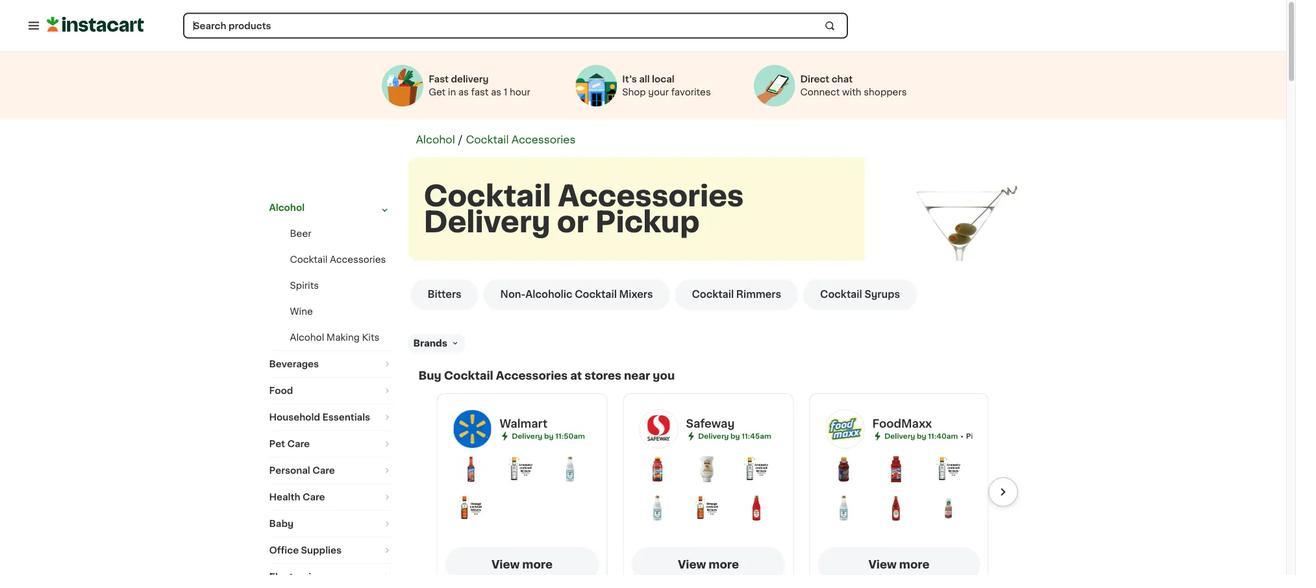 Task type: describe. For each thing, give the bounding box(es) containing it.
mixers
[[619, 290, 653, 299]]

non-alcoholic cocktail mixers link
[[484, 279, 670, 311]]

1 vertical spatial cocktail accessories link
[[290, 255, 386, 264]]

alcohol making kits link
[[290, 333, 380, 342]]

bitters link
[[411, 279, 479, 311]]

essentials
[[323, 413, 370, 422]]

view more link for foodmaxx
[[818, 548, 981, 576]]

angostura aromatic bitters, cocktail bitters image
[[744, 457, 770, 483]]

delivery by 11:40am
[[885, 433, 958, 440]]

delivery for delivery by 11:40am
[[885, 433, 916, 440]]

11:45am
[[742, 433, 772, 440]]

cocktail syrups
[[820, 290, 900, 299]]

fast
[[429, 75, 449, 84]]

rimmers
[[737, 290, 782, 299]]

personal care
[[269, 466, 335, 476]]

clamato picante tomato cocktail image
[[831, 457, 857, 483]]

cocktail accessories delivery or pickup
[[424, 182, 744, 236]]

office supplies
[[269, 546, 342, 555]]

•
[[961, 433, 964, 440]]

or
[[557, 208, 589, 236]]

walmart
[[500, 419, 548, 430]]

alcohol / cocktail accessories
[[416, 135, 576, 145]]

all
[[639, 75, 650, 84]]

brands
[[413, 339, 448, 348]]

delivery inside cocktail accessories delivery or pickup
[[424, 208, 551, 236]]

cocktail left syrups
[[820, 290, 863, 299]]

view for safeway
[[678, 560, 706, 571]]

instacart home image
[[47, 17, 144, 32]]

care for health care
[[303, 493, 325, 502]]

alcohol for alcohol making kits
[[290, 333, 324, 342]]

zing zang blazing bloody mary with vodka cocktail, alcoholic ready-to-drink beverage image
[[458, 496, 484, 522]]

alcohol making kits
[[290, 333, 380, 342]]

walmart image
[[453, 410, 492, 449]]

delivery by 11:50am
[[512, 433, 585, 440]]

health care
[[269, 493, 325, 502]]

direct
[[801, 75, 830, 84]]

0 horizontal spatial angostura orange bitters, cocktail bitters image
[[557, 457, 583, 483]]

near
[[624, 371, 650, 382]]

personal care link
[[269, 458, 393, 484]]

you
[[653, 371, 675, 382]]

household
[[269, 413, 320, 422]]

11:50am
[[556, 433, 585, 440]]

by for walmart
[[544, 433, 554, 440]]

safeway
[[686, 419, 735, 430]]

real infused syrup, mango puree image
[[694, 457, 720, 483]]

delivery for delivery by 11:45am
[[698, 433, 729, 440]]

cocktail rimmers
[[692, 290, 782, 299]]

it's all local
[[622, 75, 675, 84]]

/
[[458, 135, 463, 145]]

more for walmart
[[522, 560, 553, 571]]

supplies
[[301, 546, 342, 555]]

household essentials link
[[269, 405, 393, 431]]

view more button for safeway
[[632, 548, 786, 576]]

clamato picante tomato cocktail image
[[645, 457, 671, 483]]

rose's grenadine syrup image
[[744, 496, 770, 522]]

care for pet care
[[287, 440, 310, 449]]

cocktail left "mixers"
[[575, 290, 617, 299]]

pickup inside cocktail accessories delivery or pickup
[[595, 208, 700, 236]]

foodmaxx image
[[826, 410, 865, 449]]

wine link
[[290, 307, 313, 316]]

view more button for walmart
[[445, 548, 599, 576]]

pet care
[[269, 440, 310, 449]]

office
[[269, 546, 299, 555]]

more for safeway
[[709, 560, 739, 571]]

food
[[269, 387, 293, 396]]

view for walmart
[[492, 560, 520, 571]]

angostura aromatic bitters, cocktail bitters image
[[936, 457, 962, 483]]



Task type: locate. For each thing, give the bounding box(es) containing it.
alcohol link for beverages 'link'
[[269, 195, 393, 221]]

cocktail syrups link
[[804, 279, 917, 311]]

beer link
[[290, 229, 311, 238]]

0 horizontal spatial more
[[522, 560, 553, 571]]

1 horizontal spatial alcohol link
[[416, 135, 455, 145]]

rose's simple syrup image
[[508, 457, 534, 483], [831, 496, 857, 522]]

direct chat
[[801, 75, 853, 84]]

1 horizontal spatial view more
[[678, 560, 739, 571]]

0 vertical spatial pickup
[[595, 208, 700, 236]]

3 by from the left
[[917, 433, 927, 440]]

view more
[[492, 560, 553, 571], [678, 560, 739, 571], [869, 560, 930, 571]]

care
[[287, 440, 310, 449], [313, 466, 335, 476], [303, 493, 325, 502]]

cocktail inside cocktail accessories delivery or pickup
[[424, 182, 552, 210]]

1 horizontal spatial rose's simple syrup image
[[831, 496, 857, 522]]

view more for walmart
[[492, 560, 553, 571]]

view more for safeway
[[678, 560, 739, 571]]

foodmaxx
[[873, 419, 932, 430]]

pickup
[[595, 208, 700, 236], [966, 433, 992, 440]]

accessories inside cocktail accessories delivery or pickup
[[558, 182, 744, 210]]

clamato michelada especial  michelada mix image
[[458, 457, 484, 483]]

view for foodmaxx
[[869, 560, 897, 571]]

angostura orange bitters, cocktail bitters image
[[557, 457, 583, 483], [694, 496, 720, 522]]

more
[[522, 560, 553, 571], [709, 560, 739, 571], [900, 560, 930, 571]]

beer
[[290, 229, 311, 238]]

• pickup 15.1mi
[[961, 433, 1015, 440]]

by
[[544, 433, 554, 440], [731, 433, 740, 440], [917, 433, 927, 440]]

cocktail accessories link right / at the left of the page
[[466, 135, 576, 145]]

1 vertical spatial alcohol
[[269, 203, 305, 212]]

it's
[[622, 75, 637, 84]]

local
[[652, 75, 675, 84]]

0 horizontal spatial by
[[544, 433, 554, 440]]

non-alcoholic cocktail mixers
[[501, 290, 653, 299]]

cocktail down alcohol / cocktail accessories
[[424, 182, 552, 210]]

alcohol link
[[416, 135, 455, 145], [269, 195, 393, 221]]

2 more from the left
[[709, 560, 739, 571]]

brands button
[[408, 334, 465, 353]]

by left 11:50am
[[544, 433, 554, 440]]

1 vertical spatial rose's simple syrup image
[[831, 496, 857, 522]]

3 view more link from the left
[[818, 548, 981, 576]]

alcohol link up the beer
[[269, 195, 393, 221]]

by left 11:40am
[[917, 433, 927, 440]]

cocktail accessories link up the spirits "link"
[[290, 255, 386, 264]]

0 vertical spatial alcohol link
[[416, 135, 455, 145]]

1 view more link from the left
[[445, 548, 599, 576]]

3 view more from the left
[[869, 560, 930, 571]]

2 vertical spatial alcohol
[[290, 333, 324, 342]]

0 horizontal spatial pickup
[[595, 208, 700, 236]]

0 horizontal spatial rose's simple syrup image
[[508, 457, 534, 483]]

rose's simple syrup image down delivery by 11:50am
[[508, 457, 534, 483]]

non-
[[501, 290, 526, 299]]

1 view from the left
[[492, 560, 520, 571]]

cocktail right buy
[[444, 371, 494, 382]]

1 horizontal spatial angostura orange bitters, cocktail bitters image
[[694, 496, 720, 522]]

care right pet
[[287, 440, 310, 449]]

3 view from the left
[[869, 560, 897, 571]]

alcohol
[[416, 135, 455, 145], [269, 203, 305, 212], [290, 333, 324, 342]]

None search field
[[183, 13, 848, 39]]

cocktail left rimmers on the bottom right
[[692, 290, 734, 299]]

1 vertical spatial angostura orange bitters, cocktail bitters image
[[694, 496, 720, 522]]

alcoholic
[[526, 290, 573, 299]]

1 more from the left
[[522, 560, 553, 571]]

view
[[492, 560, 520, 571], [678, 560, 706, 571], [869, 560, 897, 571]]

Search products search field
[[183, 13, 848, 39]]

alcohol left / at the left of the page
[[416, 135, 455, 145]]

household essentials
[[269, 413, 370, 422]]

0 vertical spatial rose's simple syrup image
[[508, 457, 534, 483]]

cocktail rimmers link
[[675, 279, 798, 311]]

by left 11:45am
[[731, 433, 740, 440]]

0 vertical spatial angostura orange bitters, cocktail bitters image
[[557, 457, 583, 483]]

2 horizontal spatial view more button
[[818, 548, 981, 576]]

spirits
[[290, 281, 319, 290]]

2 by from the left
[[731, 433, 740, 440]]

pet care link
[[269, 431, 393, 457]]

care down pet care link
[[313, 466, 335, 476]]

1 horizontal spatial by
[[731, 433, 740, 440]]

kits
[[362, 333, 380, 342]]

2 horizontal spatial view more
[[869, 560, 930, 571]]

view more button
[[445, 548, 599, 576], [632, 548, 786, 576], [818, 548, 981, 576]]

2 horizontal spatial view
[[869, 560, 897, 571]]

alcohol down wine
[[290, 333, 324, 342]]

2 vertical spatial care
[[303, 493, 325, 502]]

1 vertical spatial pickup
[[966, 433, 992, 440]]

spirits link
[[290, 281, 319, 290]]

health
[[269, 493, 300, 502]]

0 horizontal spatial view more button
[[445, 548, 599, 576]]

0 vertical spatial cocktail accessories link
[[466, 135, 576, 145]]

fast delivery
[[429, 75, 489, 84]]

2 horizontal spatial more
[[900, 560, 930, 571]]

health care link
[[269, 485, 393, 511]]

1 horizontal spatial view more button
[[632, 548, 786, 576]]

2 view from the left
[[678, 560, 706, 571]]

accessories
[[512, 135, 576, 145], [558, 182, 744, 210], [330, 255, 386, 264], [496, 371, 568, 382]]

1 vertical spatial alcohol link
[[269, 195, 393, 221]]

rose's grenadine image
[[884, 496, 910, 522]]

0 horizontal spatial cocktail accessories link
[[290, 255, 386, 264]]

buy
[[419, 371, 442, 382]]

1 horizontal spatial more
[[709, 560, 739, 571]]

search icon image
[[824, 20, 836, 32]]

0 horizontal spatial view more
[[492, 560, 553, 571]]

1 vertical spatial care
[[313, 466, 335, 476]]

cocktail right / at the left of the page
[[466, 135, 509, 145]]

open main menu image
[[26, 18, 42, 33]]

angostura orange bitters, cocktail bitters image down "real infused syrup, mango puree" "image"
[[694, 496, 720, 522]]

wine
[[290, 307, 313, 316]]

1 horizontal spatial cocktail accessories link
[[466, 135, 576, 145]]

2 view more from the left
[[678, 560, 739, 571]]

0 vertical spatial care
[[287, 440, 310, 449]]

cocktail accessories delivery or pickup image
[[865, 157, 1060, 352]]

rose's simple syrup image down clamato picante tomato cocktail image
[[831, 496, 857, 522]]

at
[[570, 371, 582, 382]]

rose's simple syrup image
[[645, 496, 671, 522]]

0 horizontal spatial alcohol link
[[269, 195, 393, 221]]

delivery for delivery by 11:50am
[[512, 433, 543, 440]]

food link
[[269, 378, 393, 404]]

pet
[[269, 440, 285, 449]]

personal
[[269, 466, 310, 476]]

baby
[[269, 520, 294, 529]]

beverages
[[269, 360, 319, 369]]

cocktail accessories link
[[466, 135, 576, 145], [290, 255, 386, 264]]

11:40am
[[929, 433, 958, 440]]

cocktail accessories
[[290, 255, 386, 264]]

buy cocktail accessories at stores near you
[[419, 371, 675, 382]]

delivery by 11:45am
[[698, 433, 772, 440]]

alcohol link for the topmost cocktail accessories link
[[416, 135, 455, 145]]

care right health
[[303, 493, 325, 502]]

cocktail
[[466, 135, 509, 145], [424, 182, 552, 210], [290, 255, 328, 264], [575, 290, 617, 299], [692, 290, 734, 299], [820, 290, 863, 299], [444, 371, 494, 382]]

more for foodmaxx
[[900, 560, 930, 571]]

view more for foodmaxx
[[869, 560, 930, 571]]

alcohol for alcohol
[[269, 203, 305, 212]]

1 horizontal spatial view
[[678, 560, 706, 571]]

1 horizontal spatial view more link
[[632, 548, 786, 576]]

3 view more button from the left
[[818, 548, 981, 576]]

1 view more button from the left
[[445, 548, 599, 576]]

view more link
[[445, 548, 599, 576], [632, 548, 786, 576], [818, 548, 981, 576]]

1 horizontal spatial pickup
[[966, 433, 992, 440]]

view more button for foodmaxx
[[818, 548, 981, 576]]

office supplies link
[[269, 538, 393, 564]]

angostura orange bitters, cocktail bitters image down 11:50am
[[557, 457, 583, 483]]

by for safeway
[[731, 433, 740, 440]]

alcohol up beer link
[[269, 203, 305, 212]]

alcohol link left / at the left of the page
[[416, 135, 455, 145]]

alcohol for alcohol / cocktail accessories
[[416, 135, 455, 145]]

cocktail up the spirits "link"
[[290, 255, 328, 264]]

delivery
[[424, 208, 551, 236], [512, 433, 543, 440], [698, 433, 729, 440], [885, 433, 916, 440]]

0 horizontal spatial view more link
[[445, 548, 599, 576]]

stores
[[585, 371, 622, 382]]

delivery
[[451, 75, 489, 84]]

making
[[327, 333, 360, 342]]

1 view more from the left
[[492, 560, 553, 571]]

2 horizontal spatial view more link
[[818, 548, 981, 576]]

2 horizontal spatial by
[[917, 433, 927, 440]]

care for personal care
[[313, 466, 335, 476]]

clamato michelada especial image
[[884, 457, 910, 483]]

view more link for safeway
[[632, 548, 786, 576]]

syrups
[[865, 290, 900, 299]]

2 view more link from the left
[[632, 548, 786, 576]]

bitters
[[428, 290, 462, 299]]

1 by from the left
[[544, 433, 554, 440]]

baby link
[[269, 511, 393, 537]]

cinco de mayo reay michelada mix image
[[936, 496, 962, 522]]

0 horizontal spatial view
[[492, 560, 520, 571]]

safeway image
[[640, 410, 679, 449]]

chat
[[832, 75, 853, 84]]

3 more from the left
[[900, 560, 930, 571]]

view more link for walmart
[[445, 548, 599, 576]]

2 view more button from the left
[[632, 548, 786, 576]]

0 vertical spatial alcohol
[[416, 135, 455, 145]]

15.1mi
[[994, 433, 1015, 440]]

beverages link
[[269, 351, 393, 377]]



Task type: vqa. For each thing, say whether or not it's contained in the screenshot.
topmost 'PICKUP'
yes



